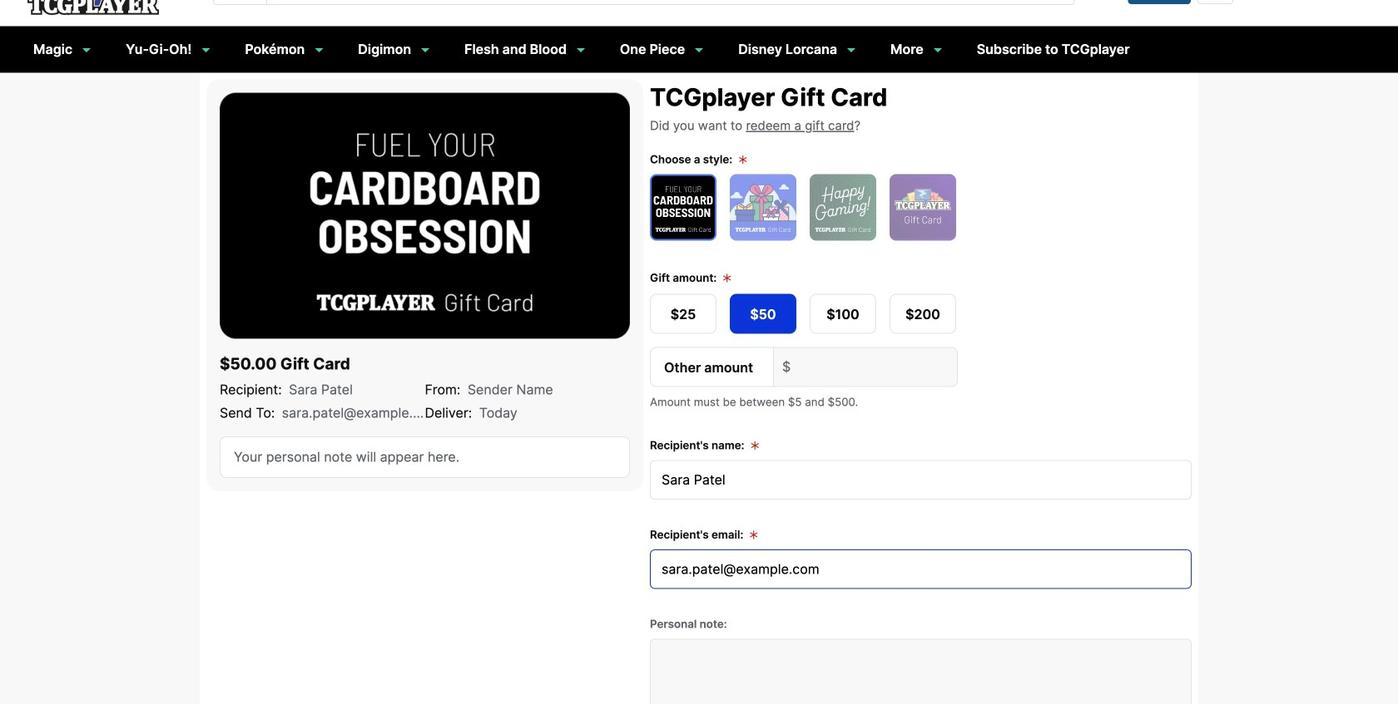 Task type: vqa. For each thing, say whether or not it's contained in the screenshot.
arrow up right from square image inside the Venusaur Ex - 198/165 link
no



Task type: locate. For each thing, give the bounding box(es) containing it.
1 vertical spatial asterisk image
[[751, 441, 759, 451]]

asterisk image
[[723, 273, 732, 283], [751, 441, 759, 451], [750, 531, 758, 541]]

asterisk image
[[739, 155, 747, 165]]

asterisk image for "recipient's name:" text box
[[751, 441, 759, 451]]

None text field
[[799, 348, 957, 387]]

2 vertical spatial asterisk image
[[750, 531, 758, 541]]

Recipient's name: text field
[[650, 461, 1192, 500]]

cardboard obsession gift card image
[[220, 93, 630, 339]]

None text field
[[267, 0, 1036, 4]]

tcgplayer.com image
[[27, 0, 160, 16]]



Task type: describe. For each thing, give the bounding box(es) containing it.
asterisk image for recipient's email: email field at the bottom of the page
[[750, 531, 758, 541]]

Recipient's email: email field
[[650, 550, 1192, 590]]

0 vertical spatial asterisk image
[[723, 273, 732, 283]]

Personal note: text field
[[650, 640, 1192, 705]]



